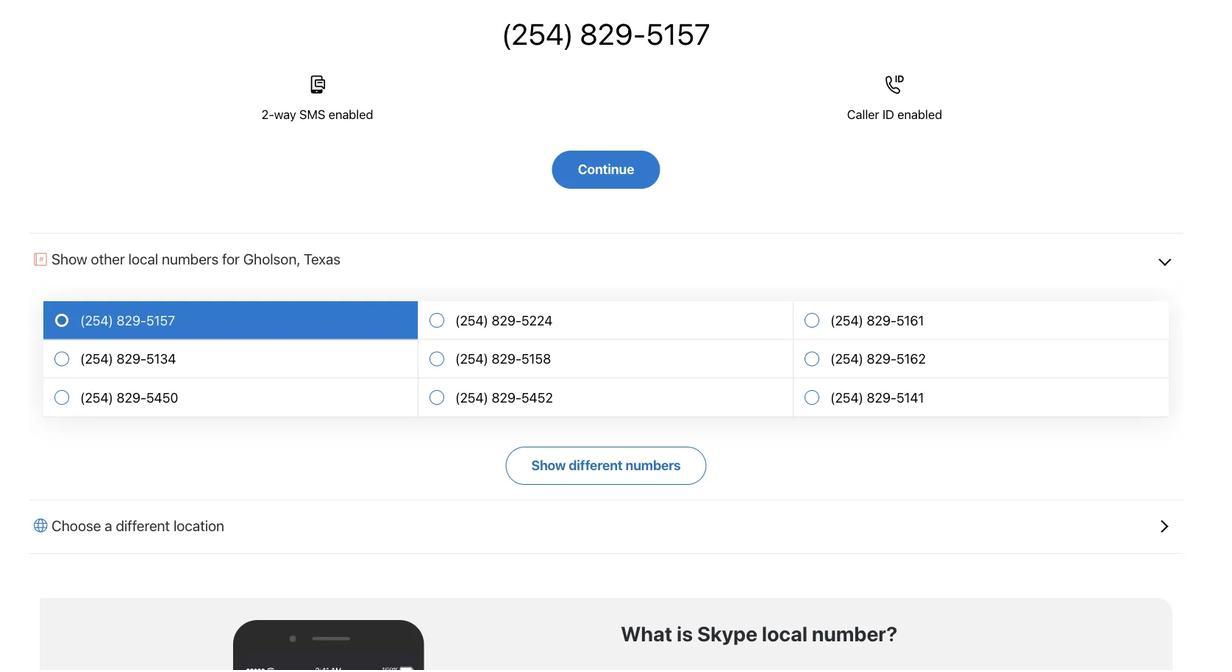 Task type: vqa. For each thing, say whether or not it's contained in the screenshot.
CONTINUE "Button"
yes



Task type: describe. For each thing, give the bounding box(es) containing it.
is
[[677, 622, 693, 646]]

(254) 829-5141
[[830, 390, 924, 406]]

5224
[[521, 313, 553, 328]]

2 5 4 8 2 9 5 2 2 4 element
[[455, 313, 553, 328]]

(254) for '(254) 829-5134' option
[[80, 351, 113, 367]]

1 horizontal spatial local
[[762, 622, 807, 646]]

0 vertical spatial 5157
[[646, 17, 711, 51]]

numbers inside button
[[626, 457, 681, 473]]

5141
[[896, 390, 924, 406]]

829- for (254) 829-5452 option
[[492, 390, 521, 406]]

sms
[[299, 107, 325, 121]]

(254) 829-5134 radio
[[43, 340, 418, 379]]

829- for (254) 829-5162 option
[[867, 351, 896, 367]]

(254) for (254) 829-5224 option
[[455, 313, 488, 328]]

for
[[222, 250, 240, 268]]

(254) 829-5157 radio
[[43, 302, 418, 340]]

2 5 4 8 2 9 5 1 5 8 element
[[455, 351, 551, 367]]

a
[[105, 517, 112, 534]]

5158
[[521, 351, 551, 367]]

829- for (254) 829-5161 option
[[867, 313, 896, 328]]

5157 inside 2 5 4 8 2 9 5 1 5 7 element
[[146, 313, 175, 328]]

location
[[173, 517, 224, 534]]

gholson,
[[243, 250, 300, 268]]

continue button
[[552, 151, 660, 189]]

2-way sms enabled
[[261, 107, 373, 121]]

(254) 829-5158 radio
[[418, 340, 794, 379]]

show for show other local numbers for gholson, texas
[[51, 250, 87, 268]]

choose
[[51, 517, 101, 534]]

show other local numbers for gholson, texas
[[51, 250, 341, 268]]

caller id enabled
[[847, 107, 942, 121]]

829- for (254) 829-5450 option
[[117, 390, 146, 406]]

(254) for (254) 829-5162 option
[[830, 351, 863, 367]]

(254) 829-5452
[[455, 390, 553, 406]]

show for show different numbers
[[531, 457, 566, 473]]

(254) 829-5157 inside option
[[80, 313, 175, 328]]

choose a different location
[[51, 517, 224, 534]]

id
[[883, 107, 894, 121]]

5162
[[896, 351, 926, 367]]

(254) 829-5141 radio
[[794, 379, 1169, 418]]

2 5 4 8 2 9 5 1 4 1 element
[[830, 390, 924, 406]]

(254) 829-5161 radio
[[794, 302, 1169, 340]]

(254) for (254) 829-5452 option
[[455, 390, 488, 406]]



Task type: locate. For each thing, give the bounding box(es) containing it.
1 vertical spatial show
[[531, 457, 566, 473]]

2 5 4 8 2 9 5 1 5 7 element
[[80, 313, 175, 328]]

0 vertical spatial show
[[51, 250, 87, 268]]

829- inside 2 5 4 8 2 9 5 1 6 1 element
[[867, 313, 896, 328]]

829- inside '2 5 4 8 2 9 5 4 5 0' element
[[117, 390, 146, 406]]

(254) for (254) 829-5157 option
[[80, 313, 113, 328]]

1 horizontal spatial enabled
[[898, 107, 942, 121]]

(254) 829-5134
[[80, 351, 176, 367]]

(254) for (254) 829-5158 'radio'
[[455, 351, 488, 367]]

(254) for (254) 829-5161 option
[[830, 313, 863, 328]]

different right a
[[116, 517, 170, 534]]

show different numbers
[[531, 457, 681, 473]]

1 horizontal spatial different
[[569, 457, 623, 473]]

1 vertical spatial 5157
[[146, 313, 175, 328]]

show left other
[[51, 250, 87, 268]]

(254) 829-5162 radio
[[794, 340, 1169, 379]]

0 vertical spatial (254) 829-5157
[[502, 17, 711, 51]]

0 vertical spatial local
[[128, 250, 158, 268]]

(254) inside 2 5 4 8 2 9 5 1 5 7 element
[[80, 313, 113, 328]]

(254) inside 2 5 4 8 2 9 5 1 5 8 element
[[455, 351, 488, 367]]

2 5 4 8 2 9 5 1 3 4 element
[[80, 351, 176, 367]]

1 vertical spatial local
[[762, 622, 807, 646]]

5161
[[896, 313, 924, 328]]

0 horizontal spatial (254) 829-5157
[[80, 313, 175, 328]]

enabled right "sms"
[[328, 107, 373, 121]]

1 vertical spatial numbers
[[626, 457, 681, 473]]

(254) 829-5450 radio
[[43, 379, 418, 418]]

2 5 4 8 2 9 5 1 6 2 element
[[830, 351, 926, 367]]

1 horizontal spatial (254) 829-5157
[[502, 17, 711, 51]]

(254) 829-5224
[[455, 313, 553, 328]]

829- inside the 2 5 4 8 2 9 5 4 5 2 "element"
[[492, 390, 521, 406]]

choose a different location button
[[29, 500, 1183, 554]]

829- inside 2 5 4 8 2 9 5 1 5 8 element
[[492, 351, 521, 367]]

829- inside 2 5 4 8 2 9 5 1 4 1 element
[[867, 390, 896, 406]]

show
[[51, 250, 87, 268], [531, 457, 566, 473]]

829- for (254) 829-5158 'radio'
[[492, 351, 521, 367]]

what is skype local number?
[[621, 622, 898, 646]]

0 horizontal spatial enabled
[[328, 107, 373, 121]]

1 horizontal spatial 5157
[[646, 17, 711, 51]]

(254) 829-5161
[[830, 313, 924, 328]]

other
[[91, 250, 125, 268]]

829- for (254) 829-5224 option
[[492, 313, 521, 328]]

2 5 4 8 2 9 5 4 5 0 element
[[80, 390, 178, 406]]

enabled
[[328, 107, 373, 121], [898, 107, 942, 121]]

(254) for (254) 829-5450 option
[[80, 390, 113, 406]]

collapse-suggested-numbers option group
[[43, 302, 1169, 418]]

show inside button
[[531, 457, 566, 473]]

(254) inside 2 5 4 8 2 9 5 1 6 1 element
[[830, 313, 863, 328]]

0 horizontal spatial local
[[128, 250, 158, 268]]

1 enabled from the left
[[328, 107, 373, 121]]

local inside dropdown button
[[128, 250, 158, 268]]

5452
[[521, 390, 553, 406]]

829- inside 2 5 4 8 2 9 5 1 3 4 element
[[117, 351, 146, 367]]

numbers inside dropdown button
[[162, 250, 219, 268]]

(254) inside 2 5 4 8 2 9 5 2 2 4 element
[[455, 313, 488, 328]]

different up choose a different location dropdown button
[[569, 457, 623, 473]]

829- inside 2 5 4 8 2 9 5 2 2 4 element
[[492, 313, 521, 328]]

different
[[569, 457, 623, 473], [116, 517, 170, 534]]

0 horizontal spatial 5157
[[146, 313, 175, 328]]

show down 5452
[[531, 457, 566, 473]]

0 vertical spatial numbers
[[162, 250, 219, 268]]

0 horizontal spatial numbers
[[162, 250, 219, 268]]

1 vertical spatial (254) 829-5157
[[80, 313, 175, 328]]

(254) inside 2 5 4 8 2 9 5 1 3 4 element
[[80, 351, 113, 367]]

2-
[[261, 107, 274, 121]]

different inside button
[[569, 457, 623, 473]]

(254) inside '2 5 4 8 2 9 5 4 5 0' element
[[80, 390, 113, 406]]

0 vertical spatial different
[[569, 457, 623, 473]]

different inside dropdown button
[[116, 517, 170, 534]]

way
[[274, 107, 296, 121]]

1 horizontal spatial show
[[531, 457, 566, 473]]

(254) inside 2 5 4 8 2 9 5 1 6 2 element
[[830, 351, 863, 367]]

829- inside 2 5 4 8 2 9 5 1 6 2 element
[[867, 351, 896, 367]]

(254) 829-5158
[[455, 351, 551, 367]]

2 enabled from the left
[[898, 107, 942, 121]]

texas
[[304, 250, 341, 268]]

what
[[621, 622, 672, 646]]

(254) inside the 2 5 4 8 2 9 5 4 5 2 "element"
[[455, 390, 488, 406]]

2 5 4 8 2 9 5 1 6 1 element
[[830, 313, 924, 328]]

2 5 4 8 2 9 5 4 5 2 element
[[455, 390, 553, 406]]

numbers
[[162, 250, 219, 268], [626, 457, 681, 473]]

local right other
[[128, 250, 158, 268]]

local right skype
[[762, 622, 807, 646]]

5450
[[146, 390, 178, 406]]

caller
[[847, 107, 879, 121]]

skype
[[697, 622, 757, 646]]

5157
[[646, 17, 711, 51], [146, 313, 175, 328]]

show inside dropdown button
[[51, 250, 87, 268]]

(254) for (254) 829-5141 radio
[[830, 390, 863, 406]]

5134
[[146, 351, 176, 367]]

(254) 829-5224 radio
[[418, 302, 794, 340]]

(254) 829-5157
[[502, 17, 711, 51], [80, 313, 175, 328]]

1 vertical spatial different
[[116, 517, 170, 534]]

1 horizontal spatial numbers
[[626, 457, 681, 473]]

number?
[[812, 622, 898, 646]]

(254) 829-5452 radio
[[418, 379, 794, 418]]

local
[[128, 250, 158, 268], [762, 622, 807, 646]]

enabled right id at the right top of page
[[898, 107, 942, 121]]

(254) 829-5450
[[80, 390, 178, 406]]

(254)
[[502, 17, 573, 51], [80, 313, 113, 328], [455, 313, 488, 328], [830, 313, 863, 328], [80, 351, 113, 367], [455, 351, 488, 367], [830, 351, 863, 367], [80, 390, 113, 406], [455, 390, 488, 406], [830, 390, 863, 406]]

(254) 829-5162
[[830, 351, 926, 367]]

continue
[[578, 161, 634, 177]]

0 horizontal spatial different
[[116, 517, 170, 534]]

829- inside 2 5 4 8 2 9 5 1 5 7 element
[[117, 313, 146, 328]]

829-
[[580, 17, 646, 51], [117, 313, 146, 328], [492, 313, 521, 328], [867, 313, 896, 328], [117, 351, 146, 367], [492, 351, 521, 367], [867, 351, 896, 367], [117, 390, 146, 406], [492, 390, 521, 406], [867, 390, 896, 406]]

829- for (254) 829-5157 option
[[117, 313, 146, 328]]

829- for (254) 829-5141 radio
[[867, 390, 896, 406]]

show different numbers button
[[506, 447, 707, 485]]

show other local numbers for gholson, texas button
[[29, 233, 1183, 287]]

0 horizontal spatial show
[[51, 250, 87, 268]]

(254) inside 2 5 4 8 2 9 5 1 4 1 element
[[830, 390, 863, 406]]

829- for '(254) 829-5134' option
[[117, 351, 146, 367]]



